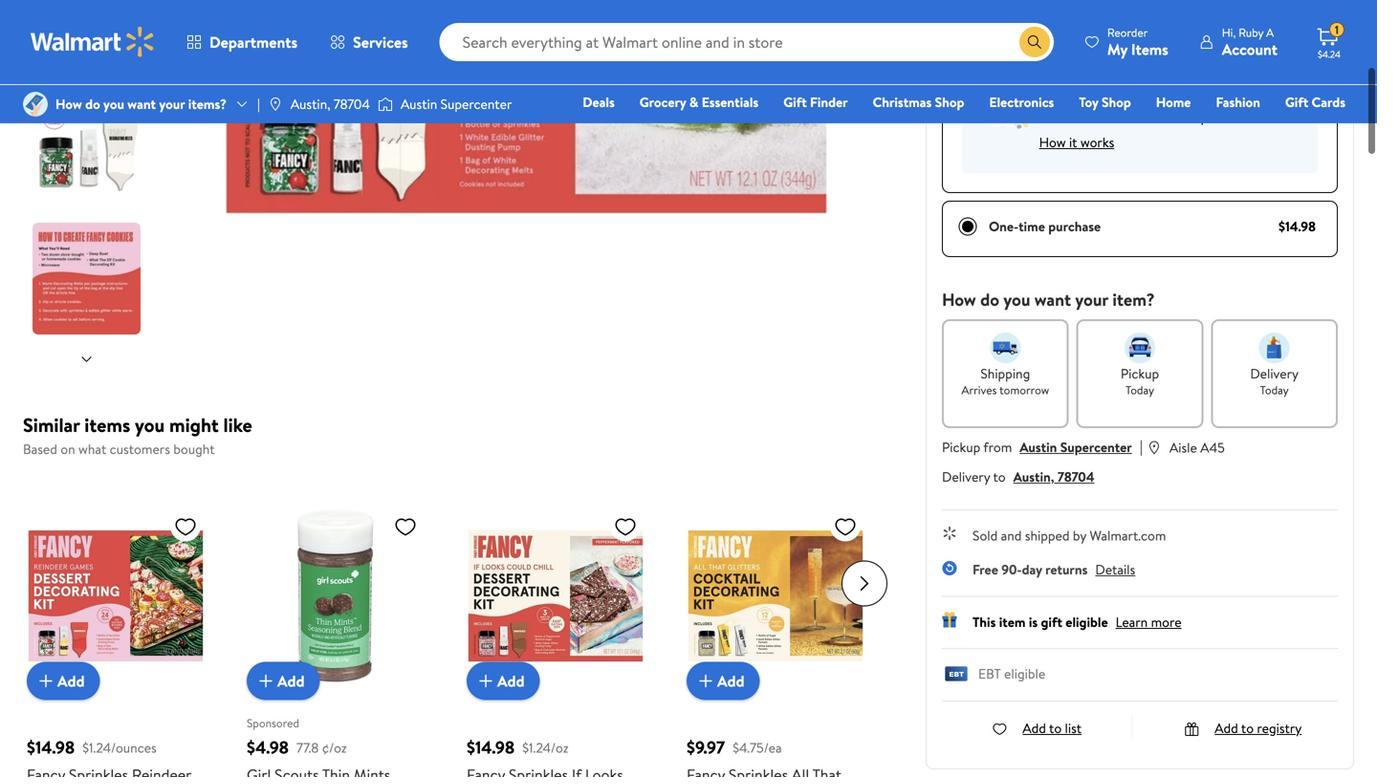 Task type: locate. For each thing, give the bounding box(es) containing it.
items?
[[188, 95, 227, 113]]

0 vertical spatial it
[[1068, 85, 1078, 106]]

every
[[1140, 85, 1176, 106]]

Search search field
[[440, 23, 1054, 61]]

to right search icon
[[1048, 41, 1061, 60]]

¢/oz
[[322, 739, 347, 757]]

to left registry
[[1241, 719, 1254, 738]]

4 product group from the left
[[687, 469, 865, 778]]

registry
[[1126, 120, 1174, 138]]

add to cart image up $14.98 $1.24/ounces
[[34, 670, 57, 693]]

austin up the austin, 78704 button
[[1020, 438, 1057, 457]]

arrives
[[962, 382, 997, 398]]

1 today from the left
[[1126, 382, 1155, 398]]

0 horizontal spatial gift
[[784, 93, 807, 111]]

subscribe
[[989, 41, 1045, 60]]

pickup inside 'pickup from austin supercenter |'
[[942, 438, 981, 457]]

add up the sponsored
[[277, 671, 305, 692]]

1 product group from the left
[[27, 469, 205, 778]]

free
[[973, 561, 998, 579]]

to down from
[[993, 468, 1006, 486]]

you down fancy sprinkles what the elf holiday dessert decorating kit, 12.1 oz - image 3 of 8
[[103, 95, 124, 113]]

from
[[984, 438, 1012, 457]]

aisle a45
[[1170, 439, 1225, 457]]

77.8
[[297, 739, 319, 757]]

1 horizontal spatial add to cart image
[[254, 670, 277, 693]]

0 vertical spatial want
[[127, 95, 156, 113]]

fashion
[[1216, 93, 1261, 111]]

you up 'intent image for shipping'
[[1004, 288, 1031, 312]]

gift for cards
[[1285, 93, 1309, 111]]

austin, 78704 button
[[1014, 468, 1095, 486]]

| left aisle
[[1140, 436, 1143, 457]]

delivery
[[1250, 364, 1299, 383], [942, 468, 990, 486]]

today inside delivery today
[[1260, 382, 1289, 398]]

shipping
[[981, 364, 1030, 383]]

to for registry
[[1241, 719, 1254, 738]]

0 horizontal spatial delivery
[[942, 468, 990, 486]]

pickup
[[1121, 364, 1159, 383], [942, 438, 981, 457]]

78704 down austin supercenter button in the right of the page
[[1058, 468, 1095, 486]]

fashion link
[[1208, 92, 1269, 112]]

0 horizontal spatial supercenter
[[441, 95, 512, 113]]

0 horizontal spatial austin
[[401, 95, 437, 113]]

it
[[1068, 85, 1078, 106], [1069, 133, 1077, 152]]

add up $9.97 $4.75/ea
[[717, 671, 745, 692]]

4 add button from the left
[[687, 662, 760, 701]]

product group containing $9.97
[[687, 469, 865, 778]]

1 vertical spatial how
[[1039, 133, 1066, 152]]

on up run
[[1081, 85, 1098, 106]]

on left the 'what'
[[61, 440, 75, 459]]

1 horizontal spatial gift
[[1285, 93, 1309, 111]]

0 vertical spatial do
[[85, 95, 100, 113]]

1 vertical spatial delivery
[[942, 468, 990, 486]]

intent image for shipping image
[[990, 333, 1021, 363]]

0 vertical spatial 78704
[[334, 95, 370, 113]]

electronics
[[989, 93, 1054, 111]]

pickup today
[[1121, 364, 1159, 398]]

add up $14.98 $1.24/oz
[[497, 671, 525, 692]]

1 gift from the left
[[784, 93, 807, 111]]

registry link
[[1117, 119, 1183, 139]]

78704 down "services" popup button
[[334, 95, 370, 113]]

1 horizontal spatial you
[[135, 412, 165, 439]]

pickup down intent image for pickup
[[1121, 364, 1159, 383]]

1 vertical spatial pickup
[[942, 438, 981, 457]]

2 shop from the left
[[1102, 93, 1131, 111]]

departments
[[209, 32, 298, 53]]

0 horizontal spatial shop
[[935, 93, 965, 111]]

3 add button from the left
[[467, 662, 540, 701]]

do for how do you want your items?
[[85, 95, 100, 113]]

pickup from austin supercenter |
[[942, 436, 1143, 457]]

fancy sprinkles all that glitters cocktail and mocktail holiday drink decorating kit, 2.1 oz image
[[687, 507, 865, 685]]

today down intent image for delivery
[[1260, 382, 1289, 398]]

1 horizontal spatial time
[[1179, 85, 1210, 106]]

1 vertical spatial |
[[1140, 436, 1143, 457]]

0 vertical spatial time
[[1179, 85, 1210, 106]]

1 horizontal spatial how
[[942, 288, 976, 312]]

add to cart image for $9.97
[[694, 670, 717, 693]]

1 vertical spatial austin,
[[1014, 468, 1055, 486]]

it left works
[[1069, 133, 1077, 152]]

time up subscription.
[[1179, 85, 1210, 106]]

2 gift from the left
[[1285, 93, 1309, 111]]

eligible right ebt
[[1004, 665, 1046, 683]]

1 horizontal spatial |
[[1140, 436, 1143, 457]]

details button
[[1096, 561, 1136, 579]]

1 horizontal spatial shop
[[1102, 93, 1131, 111]]

delivery down intent image for delivery
[[1250, 364, 1299, 383]]

90-
[[1002, 561, 1022, 579]]

1 horizontal spatial delivery
[[1250, 364, 1299, 383]]

add to list button
[[992, 719, 1082, 738]]

add button up $9.97 $4.75/ea
[[687, 662, 760, 701]]

2 horizontal spatial add to cart image
[[694, 670, 717, 693]]

banner
[[926, 777, 1354, 778]]

items
[[84, 412, 130, 439]]

delivery for to
[[942, 468, 990, 486]]

how for how do you want your items?
[[55, 95, 82, 113]]

how for how do you want your item?
[[942, 288, 976, 312]]

how down fancy sprinkles what the elf holiday dessert decorating kit, 12.1 oz - image 3 of 8
[[55, 95, 82, 113]]

0 vertical spatial pickup
[[1121, 364, 1159, 383]]

departments button
[[170, 19, 314, 65]]

| right items?
[[257, 95, 260, 113]]

0 horizontal spatial add to cart image
[[34, 670, 57, 693]]

add
[[57, 671, 85, 692], [277, 671, 305, 692], [497, 671, 525, 692], [717, 671, 745, 692], [1023, 719, 1046, 738], [1215, 719, 1238, 738]]

walmart+ link
[[1280, 119, 1354, 139]]

add to cart image
[[34, 670, 57, 693], [254, 670, 277, 693], [694, 670, 717, 693]]

subscription.
[[1161, 108, 1234, 126]]

2 horizontal spatial you
[[1004, 288, 1031, 312]]

a45
[[1201, 439, 1225, 457]]

1 horizontal spatial your
[[1075, 288, 1109, 312]]

add for add to cart image for $9.97
[[717, 671, 745, 692]]

customers
[[110, 440, 170, 459]]

0 vertical spatial eligible
[[1066, 613, 1108, 632]]

it left toy
[[1068, 85, 1078, 106]]

ruby
[[1239, 24, 1264, 41]]

your left item?
[[1075, 288, 1109, 312]]

to left list
[[1049, 719, 1062, 738]]

delivery down from
[[942, 468, 990, 486]]

time left purchase
[[1019, 217, 1045, 236]]

and
[[1001, 527, 1022, 545]]

you inside similar items you might like based on what customers bought
[[135, 412, 165, 439]]

add for add to cart image related to $14.98
[[57, 671, 85, 692]]

1 vertical spatial eligible
[[1004, 665, 1046, 683]]

 image right the austin, 78704
[[378, 95, 393, 114]]

1 vertical spatial want
[[1035, 288, 1071, 312]]

on inside get it on time, every time never run out with a subscription. how it works
[[1081, 85, 1098, 106]]

1 add to cart image from the left
[[34, 670, 57, 693]]

shipped
[[1025, 527, 1070, 545]]

0 horizontal spatial your
[[159, 95, 185, 113]]

2 vertical spatial how
[[942, 288, 976, 312]]

2 today from the left
[[1260, 382, 1289, 398]]

add to cart image up '$9.97'
[[694, 670, 717, 693]]

add to favorites list, fancy sprinkles if looks could chill holiday dessert decorating kit, 12.1 oz image
[[614, 515, 637, 539]]

shop for christmas shop
[[935, 93, 965, 111]]

1
[[1335, 22, 1339, 38]]

fancy sprinkles what the elf holiday dessert decorating kit, 12.1 oz image
[[220, 0, 833, 294]]

1 vertical spatial time
[[1019, 217, 1045, 236]]

one
[[1199, 120, 1228, 138]]

run
[[1078, 108, 1097, 126]]

2 product group from the left
[[247, 469, 425, 778]]

toy shop link
[[1071, 92, 1140, 112]]

how down never at the right top of the page
[[1039, 133, 1066, 152]]

0 vertical spatial on
[[1081, 85, 1098, 106]]

how it works button
[[1039, 127, 1115, 158]]

1 vertical spatial your
[[1075, 288, 1109, 312]]

1 horizontal spatial austin,
[[1014, 468, 1055, 486]]

add button up $14.98 $1.24/ounces
[[27, 662, 100, 701]]

1 vertical spatial on
[[61, 440, 75, 459]]

1 horizontal spatial  image
[[378, 95, 393, 114]]

walmart.com
[[1090, 527, 1166, 545]]

2 vertical spatial you
[[135, 412, 165, 439]]

you for similar items you might like based on what customers bought
[[135, 412, 165, 439]]

gift left cards
[[1285, 93, 1309, 111]]

add to registry
[[1215, 719, 1302, 738]]

Walmart Site-Wide search field
[[440, 23, 1054, 61]]

my
[[1107, 39, 1128, 60]]

1 horizontal spatial today
[[1260, 382, 1289, 398]]

gift inside gift cards registry
[[1285, 93, 1309, 111]]

add left list
[[1023, 719, 1046, 738]]

shipping arrives tomorrow
[[962, 364, 1049, 398]]

1 vertical spatial supercenter
[[1061, 438, 1132, 457]]

want left items?
[[127, 95, 156, 113]]

gift cards registry
[[1126, 93, 1346, 138]]

0 vertical spatial delivery
[[1250, 364, 1299, 383]]

 image for austin supercenter
[[378, 95, 393, 114]]

sponsored
[[247, 715, 299, 732]]

0 horizontal spatial austin,
[[291, 95, 330, 113]]

1 vertical spatial you
[[1004, 288, 1031, 312]]

add button
[[27, 662, 100, 701], [247, 662, 320, 701], [467, 662, 540, 701], [687, 662, 760, 701]]

add button up the sponsored
[[247, 662, 320, 701]]

0 horizontal spatial |
[[257, 95, 260, 113]]

1 shop from the left
[[935, 93, 965, 111]]

do down fancy sprinkles what the elf holiday dessert decorating kit, 12.1 oz - image 3 of 8
[[85, 95, 100, 113]]

austin,
[[291, 95, 330, 113], [1014, 468, 1055, 486]]

gift finder
[[784, 93, 848, 111]]

get
[[1039, 85, 1064, 106]]

0 horizontal spatial how
[[55, 95, 82, 113]]

gift for finder
[[784, 93, 807, 111]]

1 horizontal spatial want
[[1035, 288, 1071, 312]]

0 horizontal spatial today
[[1126, 382, 1155, 398]]

austin, down departments
[[291, 95, 330, 113]]

0 horizontal spatial pickup
[[942, 438, 981, 457]]

$1.24/oz
[[522, 739, 569, 757]]

 image
[[23, 92, 48, 117], [378, 95, 393, 114]]

1 vertical spatial 78704
[[1058, 468, 1095, 486]]

you up customers
[[135, 412, 165, 439]]

austin down services
[[401, 95, 437, 113]]

3 add to cart image from the left
[[694, 670, 717, 693]]

aisle
[[1170, 439, 1197, 457]]

auto-
[[1064, 41, 1095, 60]]

0 horizontal spatial  image
[[23, 92, 48, 117]]

1 horizontal spatial do
[[980, 288, 1000, 312]]

learn
[[1116, 613, 1148, 632]]

item?
[[1113, 288, 1155, 312]]

registry
[[1257, 719, 1302, 738]]

today inside pickup today
[[1126, 382, 1155, 398]]

today down intent image for pickup
[[1126, 382, 1155, 398]]

ebt
[[978, 665, 1001, 683]]

0 horizontal spatial on
[[61, 440, 75, 459]]

to for auto-
[[1048, 41, 1061, 60]]

shop
[[935, 93, 965, 111], [1102, 93, 1131, 111]]

$14.98 $1.24/oz
[[467, 736, 569, 760]]

1 horizontal spatial austin
[[1020, 438, 1057, 457]]

add to cart image up the sponsored
[[254, 670, 277, 693]]

1 add button from the left
[[27, 662, 100, 701]]

 image down fancy sprinkles what the elf holiday dessert decorating kit, 12.1 oz - image 3 of 8
[[23, 92, 48, 117]]

&
[[690, 93, 699, 111]]

sold and shipped by walmart.com
[[973, 527, 1166, 545]]

delivery for today
[[1250, 364, 1299, 383]]

1 horizontal spatial supercenter
[[1061, 438, 1132, 457]]

works
[[1081, 133, 1115, 152]]

1 horizontal spatial eligible
[[1066, 613, 1108, 632]]

your left items?
[[159, 95, 185, 113]]

delivery to austin, 78704
[[942, 468, 1095, 486]]

deals link
[[574, 92, 623, 112]]

1 vertical spatial it
[[1069, 133, 1077, 152]]

gift left finder
[[784, 93, 807, 111]]

details
[[1096, 561, 1136, 579]]

similar
[[23, 412, 80, 439]]

0 vertical spatial austin
[[401, 95, 437, 113]]

$1.24/ounces
[[82, 739, 157, 757]]

items
[[1131, 39, 1169, 60]]

toy
[[1079, 93, 1099, 111]]

0 vertical spatial you
[[103, 95, 124, 113]]

on
[[1081, 85, 1098, 106], [61, 440, 75, 459]]

reorder my items
[[1107, 24, 1169, 60]]

you for how do you want your item?
[[1004, 288, 1031, 312]]

want down one-time purchase in the right top of the page
[[1035, 288, 1071, 312]]

1 horizontal spatial pickup
[[1121, 364, 1159, 383]]

 image for how do you want your items?
[[23, 92, 48, 117]]

1 horizontal spatial on
[[1081, 85, 1098, 106]]

on inside similar items you might like based on what customers bought
[[61, 440, 75, 459]]

how up the arrives
[[942, 288, 976, 312]]

$14.98 $1.24/ounces
[[27, 736, 157, 760]]

 image
[[268, 97, 283, 112]]

pickup left from
[[942, 438, 981, 457]]

2 horizontal spatial how
[[1039, 133, 1066, 152]]

a
[[1151, 108, 1158, 126]]

1 vertical spatial do
[[980, 288, 1000, 312]]

None radio
[[958, 217, 978, 236]]

1 vertical spatial austin
[[1020, 438, 1057, 457]]

product group
[[27, 469, 205, 778], [247, 469, 425, 778], [467, 469, 645, 778], [687, 469, 865, 778]]

0 vertical spatial how
[[55, 95, 82, 113]]

add up $14.98 $1.24/ounces
[[57, 671, 85, 692]]

0 vertical spatial your
[[159, 95, 185, 113]]

eligible right the "gift"
[[1066, 613, 1108, 632]]

this item is gift eligible learn more
[[973, 613, 1182, 632]]

0 horizontal spatial you
[[103, 95, 124, 113]]

0 horizontal spatial time
[[1019, 217, 1045, 236]]

do up 'intent image for shipping'
[[980, 288, 1000, 312]]

austin, down 'pickup from austin supercenter |'
[[1014, 468, 1055, 486]]

0 horizontal spatial want
[[127, 95, 156, 113]]

0 horizontal spatial 78704
[[334, 95, 370, 113]]

2 add button from the left
[[247, 662, 320, 701]]

hi, ruby a account
[[1222, 24, 1278, 60]]

add button up $14.98 $1.24/oz
[[467, 662, 540, 701]]

0 horizontal spatial do
[[85, 95, 100, 113]]



Task type: describe. For each thing, give the bounding box(es) containing it.
intent image for pickup image
[[1125, 333, 1155, 363]]

add button for $9.97 $4.75/ea
[[687, 662, 760, 701]]

bought
[[173, 440, 215, 459]]

what
[[78, 440, 106, 459]]

add button for $14.98 $1.24/oz
[[467, 662, 540, 701]]

want for item?
[[1035, 288, 1071, 312]]

search icon image
[[1027, 34, 1042, 50]]

fancy sprinkles what the elf holiday dessert decorating kit, 12.1 oz - image 5 of 8 image
[[33, 223, 144, 335]]

add left registry
[[1215, 719, 1238, 738]]

services button
[[314, 19, 424, 65]]

austin inside 'pickup from austin supercenter |'
[[1020, 438, 1057, 457]]

grocery
[[640, 93, 686, 111]]

debit
[[1231, 120, 1264, 138]]

hi,
[[1222, 24, 1236, 41]]

girl scouts thin mints seasoning blend, sprinkle dessert and ice cream topping, 6.2 oz image
[[247, 507, 425, 685]]

walmart image
[[31, 27, 155, 57]]

next slide for similar items you might like list image
[[842, 561, 888, 607]]

add to registry button
[[1184, 719, 1302, 738]]

you for how do you want your items?
[[103, 95, 124, 113]]

never
[[1039, 108, 1075, 126]]

product group containing $4.98
[[247, 469, 425, 778]]

get it on time, every time never run out with a subscription. how it works
[[1039, 85, 1234, 152]]

pickup for pickup today
[[1121, 364, 1159, 383]]

account
[[1222, 39, 1278, 60]]

one debit link
[[1191, 119, 1272, 139]]

your for items?
[[159, 95, 185, 113]]

toy shop
[[1079, 93, 1131, 111]]

based
[[23, 440, 57, 459]]

austin supercenter
[[401, 95, 512, 113]]

$4.24
[[1318, 48, 1341, 61]]

deals
[[583, 93, 615, 111]]

fancy sprinkles if looks could chill holiday dessert decorating kit, 12.1 oz image
[[467, 507, 645, 685]]

subscribe to auto-delivery
[[989, 41, 1141, 60]]

more
[[1151, 613, 1182, 632]]

pickup for pickup from austin supercenter |
[[942, 438, 981, 457]]

list
[[1065, 719, 1082, 738]]

christmas
[[873, 93, 932, 111]]

add to favorites list, fancy sprinkles reindeer games holiday dessert decorating kit, 12.1 oz image
[[174, 515, 197, 539]]

add for 2nd add to cart image from left
[[277, 671, 305, 692]]

1 horizontal spatial 78704
[[1058, 468, 1095, 486]]

tomorrow
[[1000, 382, 1049, 398]]

is
[[1029, 613, 1038, 632]]

add to cart image
[[474, 670, 497, 693]]

one-
[[989, 217, 1019, 236]]

supercenter inside 'pickup from austin supercenter |'
[[1061, 438, 1132, 457]]

2 add to cart image from the left
[[254, 670, 277, 693]]

fancy sprinkles what the elf holiday dessert decorating kit, 12.1 oz - image 3 of 8 image
[[33, 0, 144, 88]]

might
[[169, 412, 219, 439]]

christmas shop
[[873, 93, 965, 111]]

learn more button
[[1116, 613, 1182, 632]]

0 horizontal spatial eligible
[[1004, 665, 1046, 683]]

$9.97 $4.75/ea
[[687, 736, 782, 760]]

returns
[[1046, 561, 1088, 579]]

christmas shop link
[[864, 92, 973, 112]]

how do you want your item?
[[942, 288, 1155, 312]]

time inside get it on time, every time never run out with a subscription. how it works
[[1179, 85, 1210, 106]]

today for delivery
[[1260, 382, 1289, 398]]

electronics link
[[981, 92, 1063, 112]]

ebt image
[[942, 666, 971, 686]]

$4.98
[[247, 736, 289, 760]]

one debit
[[1199, 120, 1264, 138]]

0 vertical spatial austin,
[[291, 95, 330, 113]]

0 vertical spatial |
[[257, 95, 260, 113]]

home
[[1156, 93, 1191, 111]]

3 product group from the left
[[467, 469, 645, 778]]

essentials
[[702, 93, 759, 111]]

to for austin,
[[993, 468, 1006, 486]]

gift
[[1041, 613, 1063, 632]]

austin, 78704
[[291, 95, 370, 113]]

add button for $14.98 $1.24/ounces
[[27, 662, 100, 701]]

$4.75/ea
[[733, 739, 782, 757]]

fancy sprinkles what the elf holiday dessert decorating kit, 12.1 oz - image 4 of 8 image
[[33, 99, 144, 211]]

delivery today
[[1250, 364, 1299, 398]]

add to favorites list, girl scouts thin mints seasoning blend, sprinkle dessert and ice cream topping, 6.2 oz image
[[394, 515, 417, 539]]

want for items?
[[127, 95, 156, 113]]

walmart+
[[1289, 120, 1346, 138]]

one-time purchase
[[989, 217, 1101, 236]]

this
[[973, 613, 996, 632]]

do for how do you want your item?
[[980, 288, 1000, 312]]

add to favorites list, fancy sprinkles all that glitters cocktail and mocktail holiday drink decorating kit, 2.1 oz image
[[834, 515, 857, 539]]

ebt eligible
[[978, 665, 1046, 683]]

reorder
[[1107, 24, 1148, 41]]

grocery & essentials
[[640, 93, 759, 111]]

finder
[[810, 93, 848, 111]]

add to list
[[1023, 719, 1082, 738]]

with
[[1123, 108, 1148, 126]]

add for add to cart icon
[[497, 671, 525, 692]]

intent image for delivery image
[[1259, 333, 1290, 363]]

services
[[353, 32, 408, 53]]

grocery & essentials link
[[631, 92, 767, 112]]

fancy sprinkles reindeer games holiday dessert decorating kit, 12.1 oz image
[[27, 507, 205, 685]]

today for pickup
[[1126, 382, 1155, 398]]

gifting made easy image
[[942, 613, 957, 628]]

0 vertical spatial supercenter
[[441, 95, 512, 113]]

time,
[[1102, 85, 1136, 106]]

austin supercenter button
[[1020, 438, 1132, 457]]

home link
[[1148, 92, 1200, 112]]

how do you want your items?
[[55, 95, 227, 113]]

shop for toy shop
[[1102, 93, 1131, 111]]

free 90-day returns details
[[973, 561, 1136, 579]]

to for list
[[1049, 719, 1062, 738]]

like
[[223, 412, 252, 439]]

your for item?
[[1075, 288, 1109, 312]]

next image image
[[79, 352, 94, 367]]

gift cards link
[[1277, 92, 1354, 112]]

item
[[999, 613, 1026, 632]]

how inside get it on time, every time never run out with a subscription. how it works
[[1039, 133, 1066, 152]]

add to cart image for $14.98
[[34, 670, 57, 693]]



Task type: vqa. For each thing, say whether or not it's contained in the screenshot.
ESTIMATED for Estimated taxes (Calculated once address is confirmed)
no



